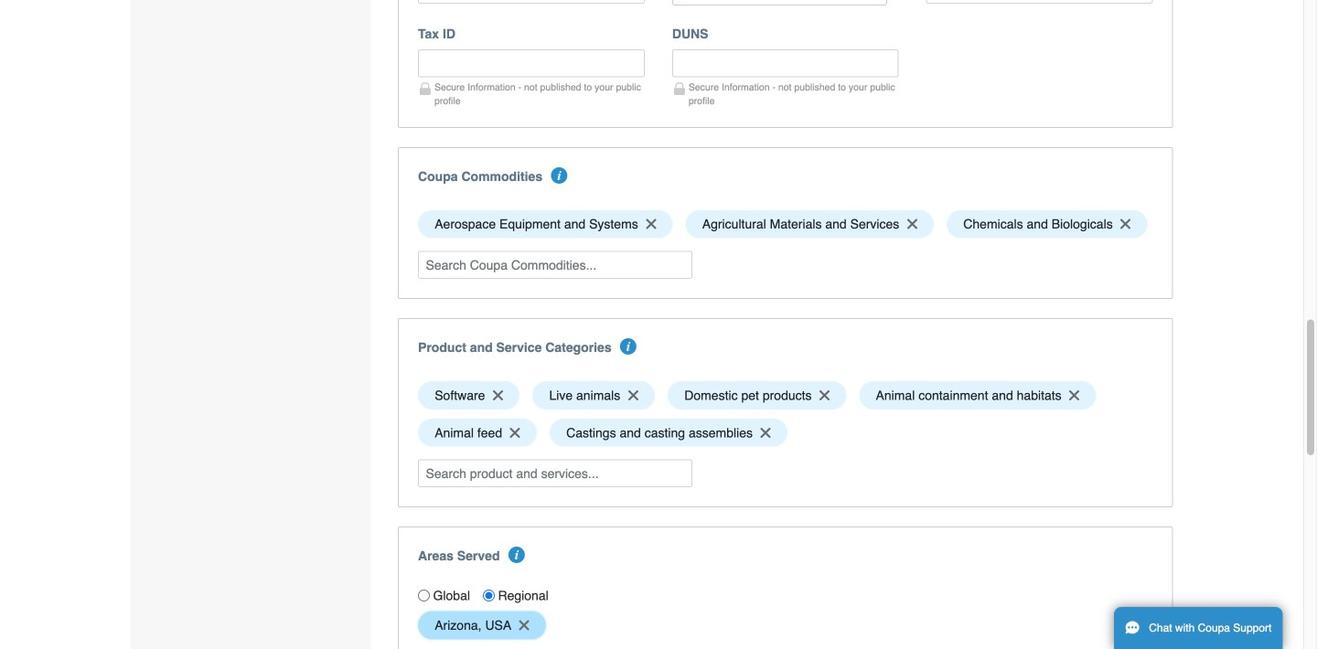Task type: locate. For each thing, give the bounding box(es) containing it.
additional information image for second selected list box from the top of the page
[[620, 339, 637, 355]]

option
[[418, 210, 673, 238], [686, 210, 934, 238], [947, 210, 1148, 238], [418, 382, 520, 410], [533, 382, 655, 410], [668, 382, 847, 410], [859, 382, 1096, 410], [418, 419, 537, 447], [550, 419, 788, 447], [418, 612, 546, 640]]

additional information image for second selected list box from the bottom of the page
[[551, 167, 568, 184]]

0 vertical spatial selected list box
[[412, 206, 1160, 243]]

selected list box
[[412, 206, 1160, 243], [412, 377, 1160, 452]]

1 vertical spatial additional information image
[[620, 339, 637, 355]]

0 vertical spatial additional information image
[[551, 167, 568, 184]]

None radio
[[418, 590, 430, 602]]

1 vertical spatial selected list box
[[412, 377, 1160, 452]]

option inside selected areas list box
[[418, 612, 546, 640]]

None text field
[[927, 0, 1153, 3], [418, 49, 645, 77], [927, 0, 1153, 3], [418, 49, 645, 77]]

None radio
[[483, 590, 495, 602]]

None text field
[[672, 49, 899, 77]]

0 horizontal spatial additional information image
[[551, 167, 568, 184]]

additional information image
[[551, 167, 568, 184], [620, 339, 637, 355]]

1 horizontal spatial additional information image
[[620, 339, 637, 355]]

2 selected list box from the top
[[412, 377, 1160, 452]]

additional information image
[[509, 547, 525, 564]]



Task type: vqa. For each thing, say whether or not it's contained in the screenshot.
Additional Information Icon associated with first Selected "list box" from the top
yes



Task type: describe. For each thing, give the bounding box(es) containing it.
selected areas list box
[[412, 607, 1160, 645]]

1 selected list box from the top
[[412, 206, 1160, 243]]



